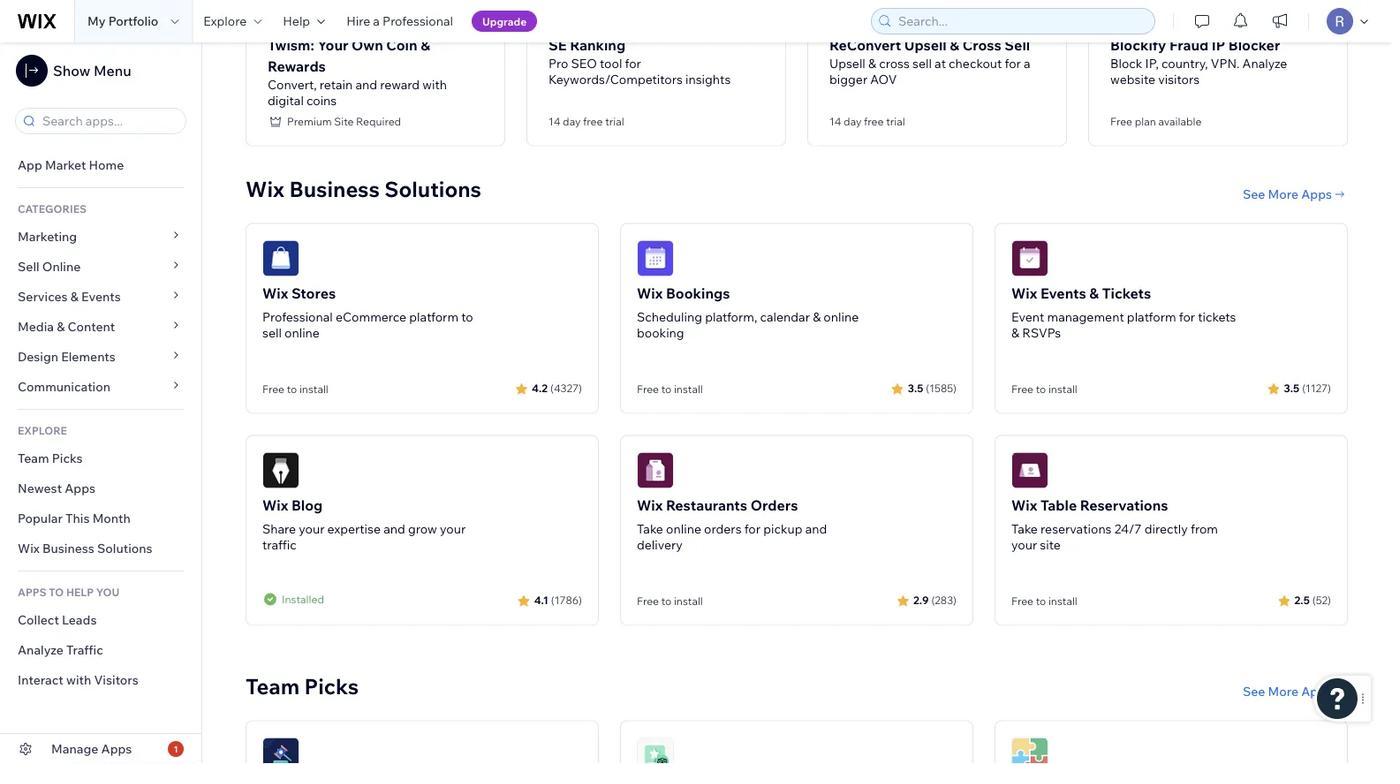 Task type: describe. For each thing, give the bounding box(es) containing it.
reconvert
[[830, 36, 901, 54]]

14 for se
[[549, 115, 560, 128]]

analyze traffic
[[18, 642, 103, 658]]

for inside reconvert upsell & cross sell upsell & cross sell at checkout for a bigger aov
[[1005, 55, 1021, 71]]

professional for stores
[[262, 309, 333, 324]]

free for se
[[583, 115, 603, 128]]

orders
[[751, 496, 798, 514]]

collect leads
[[18, 612, 97, 628]]

ecommerce
[[336, 309, 407, 324]]

wix restaurants orders logo image
[[637, 452, 674, 489]]

cross
[[879, 55, 910, 71]]

checkout
[[949, 55, 1002, 71]]

Search... field
[[893, 9, 1149, 34]]

& left cross
[[950, 36, 960, 54]]

expertise
[[327, 521, 381, 536]]

online
[[42, 259, 81, 274]]

to for wix table reservations
[[1036, 594, 1046, 608]]

0 horizontal spatial your
[[299, 521, 325, 536]]

my
[[87, 13, 106, 29]]

1 vertical spatial team
[[246, 673, 300, 699]]

free for wix bookings
[[637, 382, 659, 396]]

1 horizontal spatial wix business solutions
[[246, 176, 481, 202]]

delivery
[[637, 537, 683, 552]]

visitors
[[94, 672, 139, 688]]

to inside wix stores professional ecommerce platform to sell online
[[461, 309, 473, 324]]

online inside wix stores professional ecommerce platform to sell online
[[284, 325, 320, 340]]

platform inside wix events & tickets event management platform for tickets & rsvps
[[1127, 309, 1176, 324]]

marketing link
[[0, 222, 201, 252]]

show
[[53, 62, 90, 80]]

wix for wix events & tickets
[[1012, 284, 1037, 302]]

your inside "wix table reservations take reservations 24/7 directly from your site"
[[1012, 537, 1037, 552]]

14 for reconvert
[[830, 115, 841, 128]]

collect leads link
[[0, 605, 201, 635]]

help
[[283, 13, 310, 29]]

to for wix bookings
[[661, 382, 672, 396]]

product auction logo image
[[262, 737, 299, 764]]

portfolio
[[108, 13, 158, 29]]

wix for wix table reservations
[[1012, 496, 1037, 514]]

upgrade button
[[472, 11, 537, 32]]

(4327)
[[550, 382, 582, 395]]

retain
[[320, 77, 353, 92]]

4.2 (4327)
[[532, 382, 582, 395]]

free to install for bookings
[[637, 382, 703, 396]]

free for wix restaurants orders
[[637, 594, 659, 608]]

online inside the wix bookings scheduling platform, calendar & online booking
[[824, 309, 859, 324]]

aov
[[870, 71, 897, 87]]

1 horizontal spatial your
[[440, 521, 466, 536]]

1 vertical spatial team picks
[[246, 673, 359, 699]]

menu
[[94, 62, 131, 80]]

analyze inside blockify fraud ip blocker block ip, country, vpn. analyze website visitors
[[1243, 55, 1288, 71]]

design elements
[[18, 349, 116, 364]]

2.9
[[913, 594, 929, 607]]

communication
[[18, 379, 113, 394]]

with inside interact with visitors link
[[66, 672, 91, 688]]

reservations
[[1041, 521, 1112, 536]]

install for scheduling
[[674, 382, 703, 396]]

categories
[[18, 202, 87, 215]]

fraud
[[1170, 36, 1209, 54]]

share
[[262, 521, 296, 536]]

plan
[[1135, 115, 1156, 128]]

ip
[[1212, 36, 1226, 54]]

for inside wix restaurants orders take online orders for pickup and delivery
[[744, 521, 761, 536]]

to for wix events & tickets
[[1036, 382, 1046, 396]]

sell online link
[[0, 252, 201, 282]]

communication link
[[0, 372, 201, 402]]

(1786)
[[551, 594, 582, 607]]

2.5 (52)
[[1295, 594, 1331, 607]]

sell inside reconvert upsell & cross sell upsell & cross sell at checkout for a bigger aov
[[1005, 36, 1030, 54]]

bigger
[[830, 71, 868, 87]]

free to install for stores
[[262, 382, 328, 396]]

own
[[352, 36, 383, 54]]

manage
[[51, 741, 98, 757]]

solutions inside sidebar element
[[97, 541, 153, 556]]

collect
[[18, 612, 59, 628]]

design elements link
[[0, 342, 201, 372]]

interact with visitors
[[18, 672, 139, 688]]

ip,
[[1145, 55, 1159, 71]]

blocker
[[1229, 36, 1280, 54]]

reconvert upsell & cross sell upsell & cross sell at checkout for a bigger aov
[[830, 36, 1031, 87]]

wix restaurants orders take online orders for pickup and delivery
[[637, 496, 827, 552]]

a inside reconvert upsell & cross sell upsell & cross sell at checkout for a bigger aov
[[1024, 55, 1031, 71]]

to for wix restaurants orders
[[661, 594, 672, 608]]

trial for upsell
[[886, 115, 905, 128]]

0 horizontal spatial upsell
[[830, 55, 866, 71]]

site
[[334, 115, 354, 128]]

for inside se ranking pro seo tool for keywords/competitors insights
[[625, 55, 641, 71]]

newest apps
[[18, 481, 95, 496]]

orders
[[704, 521, 742, 536]]

manage apps
[[51, 741, 132, 757]]

wix stores logo image
[[262, 240, 299, 277]]

a inside the "hire a professional" link
[[373, 13, 380, 29]]

wix bookings scheduling platform, calendar & online booking
[[637, 284, 859, 340]]

blockify fraud ip blocker block ip, country, vpn. analyze website visitors
[[1111, 36, 1288, 87]]

free for wix table reservations
[[1012, 594, 1034, 608]]

traffic
[[66, 642, 103, 658]]

2.5
[[1295, 594, 1310, 607]]

free to install for events
[[1012, 382, 1078, 396]]

sell inside sidebar element
[[18, 259, 39, 274]]

explore
[[18, 424, 67, 437]]

management
[[1047, 309, 1124, 324]]

elements
[[61, 349, 116, 364]]

4.2
[[532, 382, 548, 395]]

tickets
[[1102, 284, 1151, 302]]

24/7
[[1115, 521, 1142, 536]]

table
[[1041, 496, 1077, 514]]

team picks link
[[0, 444, 201, 474]]

see more apps for wix business solutions
[[1243, 186, 1332, 202]]

calendar
[[760, 309, 810, 324]]

grow
[[408, 521, 437, 536]]

coins
[[307, 92, 337, 108]]

events inside wix events & tickets event management platform for tickets & rsvps
[[1041, 284, 1086, 302]]

required
[[356, 115, 401, 128]]

premium
[[287, 115, 332, 128]]

hire a professional
[[346, 13, 453, 29]]

install for &
[[1049, 382, 1078, 396]]

free for wix events & tickets
[[1012, 382, 1034, 396]]

services
[[18, 289, 68, 304]]

analyze inside sidebar element
[[18, 642, 64, 658]]

& down event
[[1012, 325, 1020, 340]]

wix business solutions inside sidebar element
[[18, 541, 153, 556]]

services & events link
[[0, 282, 201, 312]]

site
[[1040, 537, 1061, 552]]

show menu
[[53, 62, 131, 80]]

wix table reservations take reservations 24/7 directly from your site
[[1012, 496, 1218, 552]]

from
[[1191, 521, 1218, 536]]

sell inside wix stores professional ecommerce platform to sell online
[[262, 325, 282, 340]]

see for team picks
[[1243, 684, 1266, 699]]

popular this month
[[18, 511, 131, 526]]

& up 'management'
[[1090, 284, 1099, 302]]

sell inside reconvert upsell & cross sell upsell & cross sell at checkout for a bigger aov
[[913, 55, 932, 71]]

design
[[18, 349, 58, 364]]

wix blog logo image
[[262, 452, 299, 489]]

at
[[935, 55, 946, 71]]

wix bookings logo image
[[637, 240, 674, 277]]

reward
[[380, 77, 420, 92]]

to
[[49, 585, 64, 599]]

3.5 (1585)
[[908, 382, 957, 395]]



Task type: vqa. For each thing, say whether or not it's contained in the screenshot.


Task type: locate. For each thing, give the bounding box(es) containing it.
1 take from the left
[[637, 521, 663, 536]]

0 horizontal spatial picks
[[52, 451, 83, 466]]

newest apps link
[[0, 474, 201, 504]]

online right calendar
[[824, 309, 859, 324]]

upsell up at
[[904, 36, 947, 54]]

to for wix stores
[[287, 382, 297, 396]]

wix inside wix restaurants orders take online orders for pickup and delivery
[[637, 496, 663, 514]]

& right calendar
[[813, 309, 821, 324]]

1 horizontal spatial and
[[384, 521, 405, 536]]

0 vertical spatial sell
[[1005, 36, 1030, 54]]

0 vertical spatial team
[[18, 451, 49, 466]]

1 horizontal spatial sell
[[1005, 36, 1030, 54]]

0 vertical spatial see more apps
[[1243, 186, 1332, 202]]

free right (283)
[[1012, 594, 1034, 608]]

free to install
[[262, 382, 328, 396], [637, 382, 703, 396], [1012, 382, 1078, 396], [637, 594, 703, 608], [1012, 594, 1078, 608]]

0 horizontal spatial solutions
[[97, 541, 153, 556]]

blog
[[291, 496, 323, 514]]

and for take
[[805, 521, 827, 536]]

wix inside sidebar element
[[18, 541, 40, 556]]

free to install down site
[[1012, 594, 1078, 608]]

wix business solutions
[[246, 176, 481, 202], [18, 541, 153, 556]]

vpn.
[[1211, 55, 1240, 71]]

14 day free trial down aov
[[830, 115, 905, 128]]

0 horizontal spatial 3.5
[[908, 382, 924, 395]]

scheduling
[[637, 309, 702, 324]]

for right 'checkout'
[[1005, 55, 1021, 71]]

team up product auction logo
[[246, 673, 300, 699]]

and left grow
[[384, 521, 405, 536]]

1 vertical spatial see more apps button
[[1243, 684, 1348, 699]]

ranking
[[570, 36, 626, 54]]

& inside the twism: your own coin & rewards convert, retain and reward with digital coins
[[421, 36, 430, 54]]

restaurants
[[666, 496, 747, 514]]

wix up scheduling
[[637, 284, 663, 302]]

wix for wix blog
[[262, 496, 288, 514]]

show menu button
[[16, 55, 131, 87]]

wix
[[246, 176, 284, 202], [262, 284, 288, 302], [637, 284, 663, 302], [1012, 284, 1037, 302], [262, 496, 288, 514], [637, 496, 663, 514], [1012, 496, 1037, 514], [18, 541, 40, 556]]

1 horizontal spatial sell
[[913, 55, 932, 71]]

install up wix blog logo
[[299, 382, 328, 396]]

wix stores professional ecommerce platform to sell online
[[262, 284, 473, 340]]

for left "tickets"
[[1179, 309, 1195, 324]]

free to install down delivery on the left bottom
[[637, 594, 703, 608]]

a right 'hire'
[[373, 13, 380, 29]]

professional
[[383, 13, 453, 29], [262, 309, 333, 324]]

0 vertical spatial professional
[[383, 13, 453, 29]]

& right media
[[57, 319, 65, 334]]

and inside wix blog share your expertise and grow your traffic
[[384, 521, 405, 536]]

3.5
[[908, 382, 924, 395], [1284, 382, 1300, 395]]

app market home link
[[0, 150, 201, 180]]

event
[[1012, 309, 1045, 324]]

1 horizontal spatial professional
[[383, 13, 453, 29]]

1 vertical spatial sell
[[18, 259, 39, 274]]

my portfolio
[[87, 13, 158, 29]]

install down booking
[[674, 382, 703, 396]]

wix down "popular"
[[18, 541, 40, 556]]

popular this month link
[[0, 504, 201, 534]]

sell down 'wix stores logo' in the top left of the page
[[262, 325, 282, 340]]

sell
[[913, 55, 932, 71], [262, 325, 282, 340]]

more for wix business solutions
[[1268, 186, 1299, 202]]

wix for wix restaurants orders
[[637, 496, 663, 514]]

1 horizontal spatial 14
[[830, 115, 841, 128]]

professional for a
[[383, 13, 453, 29]]

wix for wix stores
[[262, 284, 288, 302]]

2 horizontal spatial and
[[805, 521, 827, 536]]

sell online
[[18, 259, 81, 274]]

1 horizontal spatial events
[[1041, 284, 1086, 302]]

0 horizontal spatial professional
[[262, 309, 333, 324]]

online up delivery on the left bottom
[[666, 521, 701, 536]]

1 horizontal spatial a
[[1024, 55, 1031, 71]]

1 vertical spatial a
[[1024, 55, 1031, 71]]

sell down search... field
[[1005, 36, 1030, 54]]

1 horizontal spatial 14 day free trial
[[830, 115, 905, 128]]

wix events & tickets logo image
[[1012, 240, 1049, 277]]

picks inside team picks link
[[52, 451, 83, 466]]

free plan available
[[1111, 115, 1202, 128]]

for
[[625, 55, 641, 71], [1005, 55, 1021, 71], [1179, 309, 1195, 324], [744, 521, 761, 536]]

1 horizontal spatial team picks
[[246, 673, 359, 699]]

1 see more apps button from the top
[[1243, 186, 1348, 202]]

platform down tickets
[[1127, 309, 1176, 324]]

see more apps button for team picks
[[1243, 684, 1348, 699]]

se
[[549, 36, 567, 54]]

your left site
[[1012, 537, 1037, 552]]

events inside sidebar element
[[81, 289, 121, 304]]

see more apps button
[[1243, 186, 1348, 202], [1243, 684, 1348, 699]]

a
[[373, 13, 380, 29], [1024, 55, 1031, 71]]

take inside "wix table reservations take reservations 24/7 directly from your site"
[[1012, 521, 1038, 536]]

0 vertical spatial a
[[373, 13, 380, 29]]

0 horizontal spatial with
[[66, 672, 91, 688]]

0 horizontal spatial online
[[284, 325, 320, 340]]

0 horizontal spatial sell
[[262, 325, 282, 340]]

apps
[[1302, 186, 1332, 202], [65, 481, 95, 496], [1302, 684, 1332, 699], [101, 741, 132, 757]]

insights
[[686, 71, 731, 87]]

and inside wix restaurants orders take online orders for pickup and delivery
[[805, 521, 827, 536]]

twism:
[[268, 36, 314, 54]]

see more apps
[[1243, 186, 1332, 202], [1243, 684, 1332, 699]]

trial down keywords/competitors
[[605, 115, 624, 128]]

0 horizontal spatial analyze
[[18, 642, 64, 658]]

pickup
[[763, 521, 803, 536]]

wix for wix bookings
[[637, 284, 663, 302]]

help button
[[272, 0, 336, 42]]

1 horizontal spatial free
[[864, 115, 884, 128]]

free down 'rsvps'
[[1012, 382, 1034, 396]]

1 horizontal spatial picks
[[304, 673, 359, 699]]

online inside wix restaurants orders take online orders for pickup and delivery
[[666, 521, 701, 536]]

directly
[[1145, 521, 1188, 536]]

1 horizontal spatial platform
[[1127, 309, 1176, 324]]

2 free from the left
[[864, 115, 884, 128]]

1 vertical spatial business
[[42, 541, 94, 556]]

0 vertical spatial sell
[[913, 55, 932, 71]]

wix down 'wix stores logo' in the top left of the page
[[262, 284, 288, 302]]

1 horizontal spatial business
[[289, 176, 380, 202]]

1 see more apps from the top
[[1243, 186, 1332, 202]]

14 day free trial down keywords/competitors
[[549, 115, 624, 128]]

0 horizontal spatial business
[[42, 541, 94, 556]]

0 horizontal spatial and
[[356, 77, 377, 92]]

install down site
[[1049, 594, 1078, 608]]

(1585)
[[926, 382, 957, 395]]

0 vertical spatial analyze
[[1243, 55, 1288, 71]]

wix left table
[[1012, 496, 1037, 514]]

0 horizontal spatial team picks
[[18, 451, 83, 466]]

take for wix table reservations
[[1012, 521, 1038, 536]]

free
[[1111, 115, 1133, 128], [262, 382, 284, 396], [637, 382, 659, 396], [1012, 382, 1034, 396], [637, 594, 659, 608], [1012, 594, 1034, 608]]

1 platform from the left
[[409, 309, 459, 324]]

country,
[[1162, 55, 1208, 71]]

events
[[1041, 284, 1086, 302], [81, 289, 121, 304]]

wix inside the wix bookings scheduling platform, calendar & online booking
[[637, 284, 663, 302]]

14 day free trial for reconvert
[[830, 115, 905, 128]]

1 horizontal spatial upsell
[[904, 36, 947, 54]]

visitors
[[1158, 71, 1200, 87]]

free to install for table
[[1012, 594, 1078, 608]]

tickets
[[1198, 309, 1236, 324]]

marketing
[[18, 229, 77, 244]]

with inside the twism: your own coin & rewards convert, retain and reward with digital coins
[[423, 77, 447, 92]]

app market home
[[18, 157, 124, 173]]

0 vertical spatial wix business solutions
[[246, 176, 481, 202]]

2 take from the left
[[1012, 521, 1038, 536]]

3.5 for platform,
[[908, 382, 924, 395]]

analyze down blocker
[[1243, 55, 1288, 71]]

1 horizontal spatial take
[[1012, 521, 1038, 536]]

0 horizontal spatial events
[[81, 289, 121, 304]]

2 more from the top
[[1268, 684, 1299, 699]]

premium site required
[[287, 115, 401, 128]]

1 horizontal spatial analyze
[[1243, 55, 1288, 71]]

0 horizontal spatial wix business solutions
[[18, 541, 153, 556]]

install for reservations
[[1049, 594, 1078, 608]]

4.1
[[534, 594, 548, 607]]

wix inside wix blog share your expertise and grow your traffic
[[262, 496, 288, 514]]

free to install up wix blog logo
[[262, 382, 328, 396]]

1 day from the left
[[563, 115, 581, 128]]

1 vertical spatial wix business solutions
[[18, 541, 153, 556]]

0 horizontal spatial take
[[637, 521, 663, 536]]

1 14 day free trial from the left
[[549, 115, 624, 128]]

1 14 from the left
[[549, 115, 560, 128]]

0 horizontal spatial trial
[[605, 115, 624, 128]]

your
[[317, 36, 348, 54]]

1 vertical spatial sell
[[262, 325, 282, 340]]

platform
[[409, 309, 459, 324], [1127, 309, 1176, 324]]

0 vertical spatial business
[[289, 176, 380, 202]]

tripadvisor reviews logo image
[[637, 737, 674, 764]]

team down explore
[[18, 451, 49, 466]]

solutions down the required
[[385, 176, 481, 202]]

digital
[[268, 92, 304, 108]]

free down delivery on the left bottom
[[637, 594, 659, 608]]

1 vertical spatial analyze
[[18, 642, 64, 658]]

install for orders
[[674, 594, 703, 608]]

2 14 day free trial from the left
[[830, 115, 905, 128]]

blockify
[[1111, 36, 1166, 54]]

4.1 (1786)
[[534, 594, 582, 607]]

1 horizontal spatial trial
[[886, 115, 905, 128]]

& right coin
[[421, 36, 430, 54]]

1 horizontal spatial team
[[246, 673, 300, 699]]

0 horizontal spatial free
[[583, 115, 603, 128]]

1 vertical spatial solutions
[[97, 541, 153, 556]]

and for coin
[[356, 77, 377, 92]]

1 vertical spatial with
[[66, 672, 91, 688]]

2 day from the left
[[844, 115, 862, 128]]

bookings
[[666, 284, 730, 302]]

0 horizontal spatial 14 day free trial
[[549, 115, 624, 128]]

install down 'rsvps'
[[1049, 382, 1078, 396]]

sell
[[1005, 36, 1030, 54], [18, 259, 39, 274]]

wix inside wix stores professional ecommerce platform to sell online
[[262, 284, 288, 302]]

1 vertical spatial upsell
[[830, 55, 866, 71]]

2 horizontal spatial your
[[1012, 537, 1037, 552]]

1 horizontal spatial solutions
[[385, 176, 481, 202]]

professional inside wix stores professional ecommerce platform to sell online
[[262, 309, 333, 324]]

1 vertical spatial more
[[1268, 684, 1299, 699]]

stores
[[291, 284, 336, 302]]

1 vertical spatial picks
[[304, 673, 359, 699]]

online down 'stores'
[[284, 325, 320, 340]]

your down blog
[[299, 521, 325, 536]]

free down aov
[[864, 115, 884, 128]]

sell left at
[[913, 55, 932, 71]]

business inside wix business solutions link
[[42, 541, 94, 556]]

free to install for restaurants
[[637, 594, 703, 608]]

platform inside wix stores professional ecommerce platform to sell online
[[409, 309, 459, 324]]

platform,
[[705, 309, 757, 324]]

trial
[[605, 115, 624, 128], [886, 115, 905, 128]]

2 see from the top
[[1243, 684, 1266, 699]]

1 horizontal spatial with
[[423, 77, 447, 92]]

(1127)
[[1302, 382, 1331, 395]]

0 vertical spatial see more apps button
[[1243, 186, 1348, 202]]

team picks inside team picks link
[[18, 451, 83, 466]]

0 vertical spatial picks
[[52, 451, 83, 466]]

0 horizontal spatial sell
[[18, 259, 39, 274]]

your right grow
[[440, 521, 466, 536]]

install for professional
[[299, 382, 328, 396]]

wix events & tickets event management platform for tickets & rsvps
[[1012, 284, 1236, 340]]

content
[[68, 319, 115, 334]]

0 horizontal spatial day
[[563, 115, 581, 128]]

app
[[18, 157, 42, 173]]

professional up coin
[[383, 13, 453, 29]]

free for reconvert
[[864, 115, 884, 128]]

installed
[[282, 593, 324, 606]]

0 vertical spatial team picks
[[18, 451, 83, 466]]

0 horizontal spatial team
[[18, 451, 49, 466]]

wix business solutions link
[[0, 534, 201, 564]]

take left reservations
[[1012, 521, 1038, 536]]

wix up share
[[262, 496, 288, 514]]

media
[[18, 319, 54, 334]]

a down search... field
[[1024, 55, 1031, 71]]

14 down bigger
[[830, 115, 841, 128]]

2 platform from the left
[[1127, 309, 1176, 324]]

free to install down 'rsvps'
[[1012, 382, 1078, 396]]

see more apps for team picks
[[1243, 684, 1332, 699]]

(52)
[[1313, 594, 1331, 607]]

apps
[[18, 585, 46, 599]]

take for wix restaurants orders
[[637, 521, 663, 536]]

1 see from the top
[[1243, 186, 1266, 202]]

more for team picks
[[1268, 684, 1299, 699]]

& up the media & content
[[70, 289, 79, 304]]

& up aov
[[868, 55, 876, 71]]

take inside wix restaurants orders take online orders for pickup and delivery
[[637, 521, 663, 536]]

sell left online
[[18, 259, 39, 274]]

traffic
[[262, 537, 297, 552]]

wix business solutions down this
[[18, 541, 153, 556]]

1
[[174, 743, 178, 754]]

media & content
[[18, 319, 115, 334]]

popular
[[18, 511, 63, 526]]

2 14 from the left
[[830, 115, 841, 128]]

and
[[356, 77, 377, 92], [384, 521, 405, 536], [805, 521, 827, 536]]

convert,
[[268, 77, 317, 92]]

for inside wix events & tickets event management platform for tickets & rsvps
[[1179, 309, 1195, 324]]

sidebar element
[[0, 42, 202, 764]]

2 see more apps button from the top
[[1243, 684, 1348, 699]]

reservations
[[1080, 496, 1168, 514]]

14 down pro
[[549, 115, 560, 128]]

3.5 left (1585)
[[908, 382, 924, 395]]

home
[[89, 157, 124, 173]]

1 vertical spatial see
[[1243, 684, 1266, 699]]

analyze up interact
[[18, 642, 64, 658]]

(283)
[[932, 594, 957, 607]]

events down sell online link
[[81, 289, 121, 304]]

1 horizontal spatial 3.5
[[1284, 382, 1300, 395]]

with
[[423, 77, 447, 92], [66, 672, 91, 688]]

goaffpro affiliate marketing logo image
[[1012, 737, 1049, 764]]

free up wix blog logo
[[262, 382, 284, 396]]

1 horizontal spatial day
[[844, 115, 862, 128]]

wix up 'wix stores logo' in the top left of the page
[[246, 176, 284, 202]]

with right reward
[[423, 77, 447, 92]]

day for reconvert
[[844, 115, 862, 128]]

day for se
[[563, 115, 581, 128]]

for right orders
[[744, 521, 761, 536]]

2 see more apps from the top
[[1243, 684, 1332, 699]]

more
[[1268, 186, 1299, 202], [1268, 684, 1299, 699]]

seo
[[571, 55, 597, 71]]

and right pickup at right bottom
[[805, 521, 827, 536]]

free to install down booking
[[637, 382, 703, 396]]

take up delivery on the left bottom
[[637, 521, 663, 536]]

for right "tool"
[[625, 55, 641, 71]]

3.5 for tickets
[[1284, 382, 1300, 395]]

2 horizontal spatial online
[[824, 309, 859, 324]]

0 vertical spatial solutions
[[385, 176, 481, 202]]

2 3.5 from the left
[[1284, 382, 1300, 395]]

1 horizontal spatial online
[[666, 521, 701, 536]]

professional down 'stores'
[[262, 309, 333, 324]]

services & events
[[18, 289, 121, 304]]

twism: your own coin & rewards convert, retain and reward with digital coins
[[268, 36, 447, 108]]

0 horizontal spatial platform
[[409, 309, 459, 324]]

see for wix business solutions
[[1243, 186, 1266, 202]]

tool
[[600, 55, 622, 71]]

free down keywords/competitors
[[583, 115, 603, 128]]

free left plan
[[1111, 115, 1133, 128]]

wix down wix restaurants orders logo
[[637, 496, 663, 514]]

trial down aov
[[886, 115, 905, 128]]

2 trial from the left
[[886, 115, 905, 128]]

business down popular this month
[[42, 541, 94, 556]]

0 horizontal spatial 14
[[549, 115, 560, 128]]

team picks down explore
[[18, 451, 83, 466]]

0 vertical spatial upsell
[[904, 36, 947, 54]]

free down booking
[[637, 382, 659, 396]]

day down the seo at the top left
[[563, 115, 581, 128]]

wix inside "wix table reservations take reservations 24/7 directly from your site"
[[1012, 496, 1037, 514]]

3.5 left (1127)
[[1284, 382, 1300, 395]]

1 trial from the left
[[605, 115, 624, 128]]

with down the traffic
[[66, 672, 91, 688]]

upsell up bigger
[[830, 55, 866, 71]]

trial for ranking
[[605, 115, 624, 128]]

wix inside wix events & tickets event management platform for tickets & rsvps
[[1012, 284, 1037, 302]]

1 vertical spatial see more apps
[[1243, 684, 1332, 699]]

wix business solutions down the required
[[246, 176, 481, 202]]

& inside the wix bookings scheduling platform, calendar & online booking
[[813, 309, 821, 324]]

solutions down month
[[97, 541, 153, 556]]

business down "site"
[[289, 176, 380, 202]]

events up 'management'
[[1041, 284, 1086, 302]]

install
[[299, 382, 328, 396], [674, 382, 703, 396], [1049, 382, 1078, 396], [674, 594, 703, 608], [1049, 594, 1078, 608]]

Search apps... field
[[37, 109, 180, 133]]

team picks
[[18, 451, 83, 466], [246, 673, 359, 699]]

and right the retain
[[356, 77, 377, 92]]

see more apps button for wix business solutions
[[1243, 186, 1348, 202]]

0 vertical spatial more
[[1268, 186, 1299, 202]]

platform right ecommerce
[[409, 309, 459, 324]]

and inside the twism: your own coin & rewards convert, retain and reward with digital coins
[[356, 77, 377, 92]]

1 3.5 from the left
[[908, 382, 924, 395]]

1 vertical spatial professional
[[262, 309, 333, 324]]

free for wix stores
[[262, 382, 284, 396]]

interact with visitors link
[[0, 665, 201, 695]]

team picks up product auction logo
[[246, 673, 359, 699]]

14 day free trial for se
[[549, 115, 624, 128]]

apps to help you
[[18, 585, 119, 599]]

1 more from the top
[[1268, 186, 1299, 202]]

0 vertical spatial with
[[423, 77, 447, 92]]

wix table reservations logo image
[[1012, 452, 1049, 489]]

wix up event
[[1012, 284, 1037, 302]]

day down bigger
[[844, 115, 862, 128]]

install down delivery on the left bottom
[[674, 594, 703, 608]]

see
[[1243, 186, 1266, 202], [1243, 684, 1266, 699]]

team inside sidebar element
[[18, 451, 49, 466]]

1 free from the left
[[583, 115, 603, 128]]

0 horizontal spatial a
[[373, 13, 380, 29]]

0 vertical spatial see
[[1243, 186, 1266, 202]]

upgrade
[[482, 15, 527, 28]]



